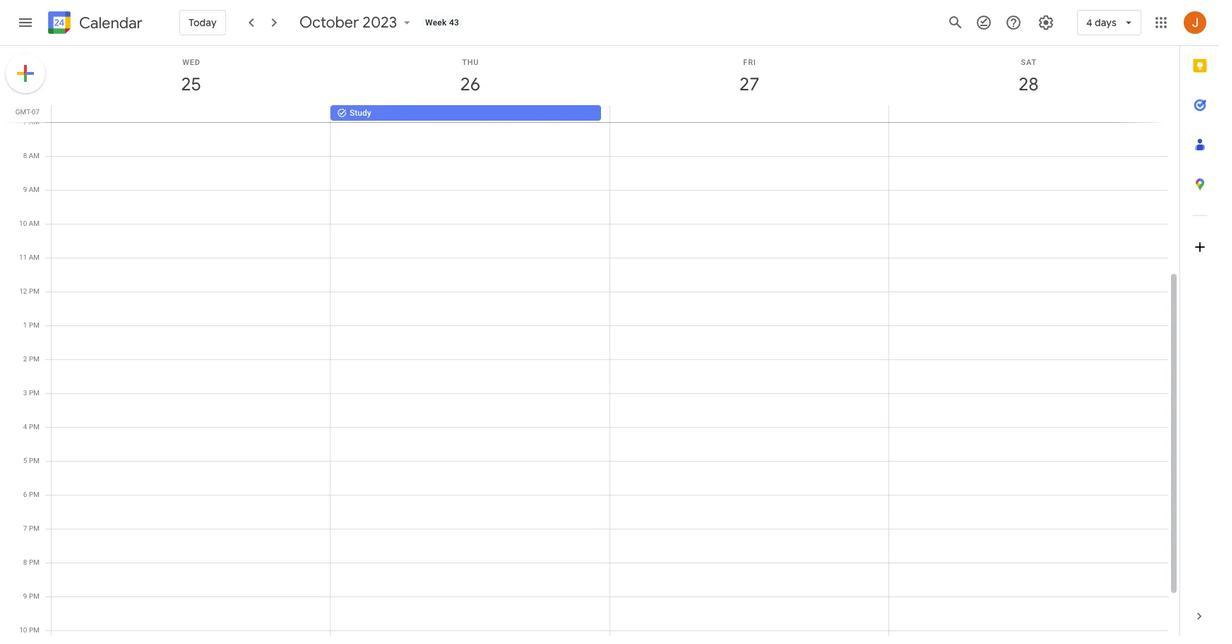 Task type: vqa. For each thing, say whether or not it's contained in the screenshot.
5
yes



Task type: locate. For each thing, give the bounding box(es) containing it.
pm right 12
[[29, 288, 40, 295]]

thu 26
[[459, 58, 480, 96]]

2 am from the top
[[29, 152, 40, 160]]

1 vertical spatial 10
[[19, 627, 27, 634]]

pm right 6
[[29, 491, 40, 499]]

fri 27
[[739, 58, 759, 96]]

6 pm
[[23, 491, 40, 499]]

8 for 8 pm
[[23, 559, 27, 567]]

0 vertical spatial 4
[[1087, 16, 1093, 29]]

2 pm from the top
[[29, 321, 40, 329]]

wed 25
[[180, 58, 200, 96]]

0 horizontal spatial 4
[[23, 423, 27, 431]]

grid
[[0, 46, 1180, 637]]

october 2023 button
[[294, 13, 420, 33]]

0 vertical spatial 9
[[23, 186, 27, 194]]

3 am from the top
[[29, 186, 40, 194]]

6
[[23, 491, 27, 499]]

pm for 12 pm
[[29, 288, 40, 295]]

6 pm from the top
[[29, 457, 40, 465]]

today button
[[179, 6, 226, 40]]

28
[[1018, 73, 1038, 96]]

10 up 11
[[19, 220, 27, 228]]

study
[[350, 108, 371, 118]]

pm for 1 pm
[[29, 321, 40, 329]]

3 pm
[[23, 389, 40, 397]]

7 pm from the top
[[29, 491, 40, 499]]

pm for 7 pm
[[29, 525, 40, 533]]

9 up 10 pm
[[23, 593, 27, 601]]

2 10 from the top
[[19, 627, 27, 634]]

0 vertical spatial 10
[[19, 220, 27, 228]]

2
[[23, 355, 27, 363]]

settings menu image
[[1038, 14, 1055, 31]]

10 down the 9 pm
[[19, 627, 27, 634]]

pm
[[29, 288, 40, 295], [29, 321, 40, 329], [29, 355, 40, 363], [29, 389, 40, 397], [29, 423, 40, 431], [29, 457, 40, 465], [29, 491, 40, 499], [29, 525, 40, 533], [29, 559, 40, 567], [29, 593, 40, 601], [29, 627, 40, 634]]

2 9 from the top
[[23, 593, 27, 601]]

8 up 9 am
[[23, 152, 27, 160]]

28 link
[[1013, 69, 1045, 101]]

pm for 4 pm
[[29, 423, 40, 431]]

1 vertical spatial 7
[[23, 525, 27, 533]]

4 left days
[[1087, 16, 1093, 29]]

4 down 3
[[23, 423, 27, 431]]

calendar
[[79, 13, 143, 33]]

7 pm
[[23, 525, 40, 533]]

am up 9 am
[[29, 152, 40, 160]]

9 am
[[23, 186, 40, 194]]

9 pm from the top
[[29, 559, 40, 567]]

pm right 1
[[29, 321, 40, 329]]

4
[[1087, 16, 1093, 29], [23, 423, 27, 431]]

7
[[23, 118, 27, 126], [23, 525, 27, 533]]

7 for 7 am
[[23, 118, 27, 126]]

cell down 25 "link"
[[52, 105, 331, 122]]

sat 28
[[1018, 58, 1038, 96]]

1 horizontal spatial 4
[[1087, 16, 1093, 29]]

pm right 2
[[29, 355, 40, 363]]

1 am from the top
[[29, 118, 40, 126]]

7 down 6
[[23, 525, 27, 533]]

pm down the 9 pm
[[29, 627, 40, 634]]

1 9 from the top
[[23, 186, 27, 194]]

4 inside dropdown button
[[1087, 16, 1093, 29]]

pm for 3 pm
[[29, 389, 40, 397]]

am for 10 am
[[29, 220, 40, 228]]

8 pm
[[23, 559, 40, 567]]

am right 11
[[29, 254, 40, 261]]

9 up 10 am
[[23, 186, 27, 194]]

study button
[[331, 105, 601, 121]]

pm right 5
[[29, 457, 40, 465]]

0 vertical spatial 7
[[23, 118, 27, 126]]

cell down 27 link at the right of the page
[[610, 105, 889, 122]]

1 cell from the left
[[52, 105, 331, 122]]

11 pm from the top
[[29, 627, 40, 634]]

1 10 from the top
[[19, 220, 27, 228]]

8 pm from the top
[[29, 525, 40, 533]]

days
[[1095, 16, 1117, 29]]

9 for 9 am
[[23, 186, 27, 194]]

pm down 3 pm
[[29, 423, 40, 431]]

3
[[23, 389, 27, 397]]

4 days button
[[1077, 6, 1142, 40]]

1 vertical spatial 4
[[23, 423, 27, 431]]

pm right 3
[[29, 389, 40, 397]]

october 2023
[[299, 13, 397, 33]]

7 for 7 pm
[[23, 525, 27, 533]]

pm for 10 pm
[[29, 627, 40, 634]]

1 7 from the top
[[23, 118, 27, 126]]

5 am from the top
[[29, 254, 40, 261]]

sat
[[1021, 58, 1037, 67]]

10 pm from the top
[[29, 593, 40, 601]]

4 pm from the top
[[29, 389, 40, 397]]

1 pm from the top
[[29, 288, 40, 295]]

pm down 7 pm
[[29, 559, 40, 567]]

8 am
[[23, 152, 40, 160]]

0 vertical spatial 8
[[23, 152, 27, 160]]

cell
[[52, 105, 331, 122], [610, 105, 889, 122], [889, 105, 1168, 122]]

5 pm from the top
[[29, 423, 40, 431]]

am down 8 am
[[29, 186, 40, 194]]

3 pm from the top
[[29, 355, 40, 363]]

1 8 from the top
[[23, 152, 27, 160]]

tab list
[[1181, 46, 1220, 597]]

1 vertical spatial 9
[[23, 593, 27, 601]]

9
[[23, 186, 27, 194], [23, 593, 27, 601]]

8 down 7 pm
[[23, 559, 27, 567]]

10
[[19, 220, 27, 228], [19, 627, 27, 634]]

pm down the 6 pm
[[29, 525, 40, 533]]

4 days
[[1087, 16, 1117, 29]]

8
[[23, 152, 27, 160], [23, 559, 27, 567]]

week 43
[[425, 18, 459, 28]]

07
[[32, 108, 40, 116]]

pm down 8 pm on the bottom
[[29, 593, 40, 601]]

am for 8 am
[[29, 152, 40, 160]]

9 for 9 pm
[[23, 593, 27, 601]]

7 down gmt-
[[23, 118, 27, 126]]

am for 11 am
[[29, 254, 40, 261]]

2 8 from the top
[[23, 559, 27, 567]]

am
[[29, 118, 40, 126], [29, 152, 40, 160], [29, 186, 40, 194], [29, 220, 40, 228], [29, 254, 40, 261]]

1 vertical spatial 8
[[23, 559, 27, 567]]

cell down 28 link
[[889, 105, 1168, 122]]

am down the 07
[[29, 118, 40, 126]]

4 am from the top
[[29, 220, 40, 228]]

am down 9 am
[[29, 220, 40, 228]]

2 7 from the top
[[23, 525, 27, 533]]



Task type: describe. For each thing, give the bounding box(es) containing it.
12 pm
[[19, 288, 40, 295]]

26
[[459, 73, 480, 96]]

pm for 9 pm
[[29, 593, 40, 601]]

study row
[[45, 105, 1180, 122]]

october
[[299, 13, 359, 33]]

10 pm
[[19, 627, 40, 634]]

2 pm
[[23, 355, 40, 363]]

am for 7 am
[[29, 118, 40, 126]]

9 pm
[[23, 593, 40, 601]]

pm for 6 pm
[[29, 491, 40, 499]]

am for 9 am
[[29, 186, 40, 194]]

4 for 4 days
[[1087, 16, 1093, 29]]

1 pm
[[23, 321, 40, 329]]

calendar heading
[[76, 13, 143, 33]]

gmt-
[[15, 108, 32, 116]]

10 am
[[19, 220, 40, 228]]

27 link
[[733, 69, 766, 101]]

fri
[[744, 58, 757, 67]]

1
[[23, 321, 27, 329]]

wed
[[182, 58, 200, 67]]

7 am
[[23, 118, 40, 126]]

12
[[19, 288, 27, 295]]

today
[[189, 16, 217, 29]]

5
[[23, 457, 27, 465]]

11 am
[[19, 254, 40, 261]]

3 cell from the left
[[889, 105, 1168, 122]]

5 pm
[[23, 457, 40, 465]]

4 for 4 pm
[[23, 423, 27, 431]]

gmt-07
[[15, 108, 40, 116]]

2 cell from the left
[[610, 105, 889, 122]]

25 link
[[175, 69, 207, 101]]

27
[[739, 73, 759, 96]]

26 link
[[454, 69, 487, 101]]

week
[[425, 18, 447, 28]]

8 for 8 am
[[23, 152, 27, 160]]

pm for 2 pm
[[29, 355, 40, 363]]

pm for 5 pm
[[29, 457, 40, 465]]

calendar element
[[45, 8, 143, 40]]

grid containing 25
[[0, 46, 1180, 637]]

25
[[180, 73, 200, 96]]

4 pm
[[23, 423, 40, 431]]

10 for 10 am
[[19, 220, 27, 228]]

11
[[19, 254, 27, 261]]

pm for 8 pm
[[29, 559, 40, 567]]

main drawer image
[[17, 14, 34, 31]]

thu
[[462, 58, 479, 67]]

43
[[449, 18, 459, 28]]

10 for 10 pm
[[19, 627, 27, 634]]

2023
[[363, 13, 397, 33]]



